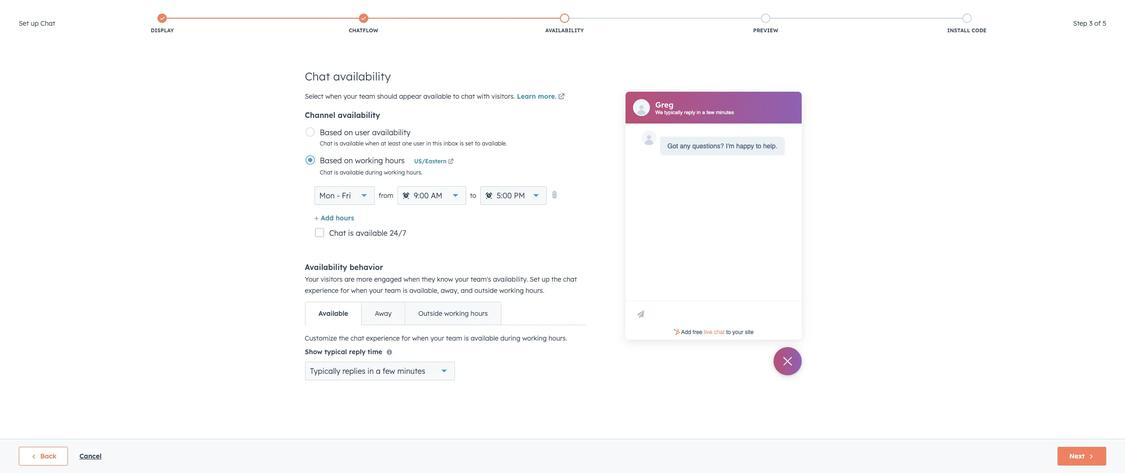 Task type: vqa. For each thing, say whether or not it's contained in the screenshot.
chat in "AVAILABILITY BEHAVIOR YOUR VISITORS ARE MORE ENGAGED WHEN THEY KNOW YOUR TEAM'S AVAILABILITY. SET UP THE CHAT EXPERIENCE FOR WHEN YOUR TEAM IS AVAILABLE, AWAY, AND OUTSIDE WORKING HOURS."
yes



Task type: locate. For each thing, give the bounding box(es) containing it.
for
[[340, 287, 349, 295], [402, 335, 411, 343]]

0 horizontal spatial the
[[339, 335, 349, 343]]

hubspot-live-chat-viral-iframe element
[[627, 329, 800, 338]]

customize the chat experience for when your team is available during working hours.
[[305, 335, 567, 343]]

0 vertical spatial link opens in a new window image
[[558, 94, 565, 101]]

available for 24/7
[[356, 229, 388, 238]]

team
[[359, 92, 375, 101], [385, 287, 401, 295], [446, 335, 462, 343]]

up inside heading
[[31, 19, 39, 28]]

is inside availability behavior your visitors are more engaged when they know your team's availability. set up the chat experience for when your team is available, away, and outside working hours.
[[403, 287, 408, 295]]

minutes
[[716, 109, 734, 116], [397, 367, 425, 376]]

1 vertical spatial minutes
[[397, 367, 425, 376]]

is left available,
[[403, 287, 408, 295]]

this
[[433, 140, 442, 147]]

chatflow completed list item
[[263, 12, 464, 36]]

2 vertical spatial chat
[[351, 335, 364, 343]]

availability for channel availability
[[338, 111, 380, 120]]

chat up mon
[[320, 169, 333, 176]]

greg
[[656, 100, 674, 109]]

0 vertical spatial for
[[340, 287, 349, 295]]

based on working hours
[[320, 156, 405, 165]]

1 horizontal spatial experience
[[366, 335, 400, 343]]

1 horizontal spatial during
[[500, 335, 521, 343]]

in right replies
[[368, 367, 374, 376]]

1 horizontal spatial in
[[426, 140, 431, 147]]

0 vertical spatial hours
[[385, 156, 405, 165]]

chat down add hours button
[[329, 229, 346, 238]]

availability inside list item
[[546, 27, 584, 34]]

chat for chat is available 24/7
[[329, 229, 346, 238]]

agent says: got any questions? i'm happy to help. element
[[668, 141, 778, 152]]

0 horizontal spatial team
[[359, 92, 375, 101]]

chat down the marketing
[[40, 19, 55, 28]]

9:00 am
[[414, 191, 443, 201]]

got any questions? i'm happy to help.
[[668, 143, 778, 150]]

mon
[[319, 191, 335, 201]]

link opens in a new window image for based on working hours
[[448, 158, 454, 166]]

2 vertical spatial availability
[[372, 128, 411, 137]]

0 vertical spatial a
[[702, 109, 705, 116]]

up right hubspot image
[[31, 19, 39, 28]]

1 horizontal spatial chat
[[461, 92, 475, 101]]

team left the should on the left
[[359, 92, 375, 101]]

user right one
[[414, 140, 425, 147]]

up inside availability behavior your visitors are more engaged when they know your team's availability. set up the chat experience for when your team is available, away, and outside working hours.
[[542, 276, 550, 284]]

0 horizontal spatial a
[[376, 367, 381, 376]]

team down outside working hours at the left bottom of the page
[[446, 335, 462, 343]]

0 vertical spatial on
[[344, 128, 353, 137]]

1 vertical spatial up
[[542, 276, 550, 284]]

install
[[948, 27, 971, 34]]

has
[[153, 7, 167, 16]]

hours down least
[[385, 156, 405, 165]]

your
[[344, 92, 357, 101], [455, 276, 469, 284], [369, 287, 383, 295], [431, 335, 444, 343]]

link opens in a new window image for select when your team should appear available to chat with visitors.
[[558, 92, 565, 103]]

link opens in a new window image
[[558, 92, 565, 103], [448, 158, 454, 166]]

1 vertical spatial chat
[[563, 276, 577, 284]]

know
[[437, 276, 453, 284]]

visitors
[[321, 276, 343, 284]]

upgrade link
[[927, 23, 974, 38]]

based down channel
[[320, 128, 342, 137]]

1 vertical spatial few
[[383, 367, 395, 376]]

-
[[337, 191, 340, 201]]

minutes inside greg we typically reply in a few minutes
[[716, 109, 734, 116]]

hours. inside availability behavior your visitors are more engaged when they know your team's availability. set up the chat experience for when your team is available, away, and outside working hours.
[[526, 287, 545, 295]]

2 based from the top
[[320, 156, 342, 165]]

set inside availability behavior your visitors are more engaged when they know your team's availability. set up the chat experience for when your team is available, away, and outside working hours.
[[530, 276, 540, 284]]

0 vertical spatial the
[[552, 276, 562, 284]]

link opens in a new window image down inbox on the left of the page
[[448, 159, 454, 165]]

set
[[19, 19, 29, 28], [530, 276, 540, 284]]

hours.
[[407, 169, 423, 176], [526, 287, 545, 295], [549, 335, 567, 343]]

show typical reply time
[[305, 348, 382, 357]]

0 vertical spatial experience
[[305, 287, 339, 295]]

1 horizontal spatial for
[[402, 335, 411, 343]]

availability.
[[493, 276, 528, 284]]

1 vertical spatial set
[[530, 276, 540, 284]]

0 horizontal spatial up
[[31, 19, 39, 28]]

1 vertical spatial for
[[402, 335, 411, 343]]

available for during
[[340, 169, 364, 176]]

2 horizontal spatial hours.
[[549, 335, 567, 343]]

0 horizontal spatial link opens in a new window image
[[448, 159, 454, 165]]

in inside greg we typically reply in a few minutes
[[697, 109, 701, 116]]

is
[[334, 140, 338, 147], [460, 140, 464, 147], [334, 169, 338, 176], [348, 229, 354, 238], [403, 287, 408, 295], [464, 335, 469, 343]]

link opens in a new window image inside us/eastern link
[[448, 159, 454, 165]]

1 horizontal spatial up
[[542, 276, 550, 284]]

1 horizontal spatial few
[[707, 109, 715, 116]]

1 vertical spatial availability
[[338, 111, 380, 120]]

the right the availability. at left
[[552, 276, 562, 284]]

1 horizontal spatial the
[[552, 276, 562, 284]]

0 vertical spatial chat
[[461, 92, 475, 101]]

availability up 'based on user availability'
[[338, 111, 380, 120]]

based on user availability
[[320, 128, 411, 137]]

reply right typically at the right of the page
[[684, 109, 696, 116]]

a inside typically replies in a few minutes popup button
[[376, 367, 381, 376]]

a down time in the bottom of the page
[[376, 367, 381, 376]]

when down more
[[351, 287, 367, 295]]

minutes down customize the chat experience for when your team is available during working hours.
[[397, 367, 425, 376]]

when down the outside
[[412, 335, 429, 343]]

chat up select
[[305, 69, 330, 83]]

set
[[466, 140, 473, 147]]

chat inside heading
[[40, 19, 55, 28]]

your down more
[[369, 287, 383, 295]]

channel
[[305, 111, 336, 120]]

for inside availability behavior your visitors are more engaged when they know your team's availability. set up the chat experience for when your team is available, away, and outside working hours.
[[340, 287, 349, 295]]

visitors.
[[492, 92, 515, 101]]

away,
[[441, 287, 459, 295]]

up right the availability. at left
[[542, 276, 550, 284]]

1 horizontal spatial hours.
[[526, 287, 545, 295]]

menu
[[926, 23, 1114, 38]]

for down are
[[340, 287, 349, 295]]

link opens in a new window image right more.
[[558, 94, 565, 101]]

1 horizontal spatial reply
[[684, 109, 696, 116]]

2 vertical spatial in
[[368, 367, 374, 376]]

0 horizontal spatial in
[[368, 367, 374, 376]]

0 horizontal spatial reply
[[349, 348, 366, 357]]

any
[[680, 143, 691, 150]]

experience
[[305, 287, 339, 295], [366, 335, 400, 343]]

engaged
[[374, 276, 402, 284]]

1 horizontal spatial link opens in a new window image
[[558, 94, 565, 101]]

minutes up agent says: got any questions? i'm happy to help. element
[[716, 109, 734, 116]]

0 vertical spatial based
[[320, 128, 342, 137]]

chat is available when at least one user in this inbox is set to available.
[[320, 140, 507, 147]]

experience down your
[[305, 287, 339, 295]]

availability up least
[[372, 128, 411, 137]]

typically
[[310, 367, 341, 376]]

music button
[[1067, 23, 1113, 38]]

available down 'based on user availability'
[[340, 140, 364, 147]]

0 horizontal spatial user
[[355, 128, 370, 137]]

with
[[477, 92, 490, 101]]

based for based on working hours
[[320, 156, 342, 165]]

0 vertical spatial team
[[359, 92, 375, 101]]

when right select
[[325, 92, 342, 101]]

0 horizontal spatial minutes
[[397, 367, 425, 376]]

0 horizontal spatial availability
[[305, 263, 347, 272]]

0 horizontal spatial during
[[365, 169, 382, 176]]

a inside greg we typically reply in a few minutes
[[702, 109, 705, 116]]

1 horizontal spatial link opens in a new window image
[[558, 92, 565, 103]]

available down outside working hours at the left bottom of the page
[[471, 335, 499, 343]]

tab list
[[305, 302, 502, 326]]

hours
[[385, 156, 405, 165], [336, 214, 354, 223], [471, 310, 488, 318]]

1 vertical spatial based
[[320, 156, 342, 165]]

0 vertical spatial minutes
[[716, 109, 734, 116]]

chat for chat availability
[[305, 69, 330, 83]]

1 vertical spatial on
[[344, 156, 353, 165]]

1 vertical spatial team
[[385, 287, 401, 295]]

on down channel availability
[[344, 128, 353, 137]]

few up questions?
[[707, 109, 715, 116]]

outside working hours link
[[405, 303, 501, 325]]

calling icon button
[[978, 25, 994, 37]]

happy
[[736, 143, 754, 150]]

link opens in a new window image for select when your team should appear available to chat with visitors.
[[558, 94, 565, 101]]

learn more.
[[517, 92, 557, 101]]

1 vertical spatial the
[[339, 335, 349, 343]]

hours inside button
[[336, 214, 354, 223]]

in left this
[[426, 140, 431, 147]]

9:00 am button
[[397, 187, 466, 205]]

1 vertical spatial hours.
[[526, 287, 545, 295]]

1 horizontal spatial user
[[414, 140, 425, 147]]

1 based from the top
[[320, 128, 342, 137]]

the up show typical reply time
[[339, 335, 349, 343]]

0 vertical spatial availability
[[333, 69, 391, 83]]

availability inside availability behavior your visitors are more engaged when they know your team's availability. set up the chat experience for when your team is available, away, and outside working hours.
[[305, 263, 347, 272]]

reply left time in the bottom of the page
[[349, 348, 366, 357]]

your down chat availability
[[344, 92, 357, 101]]

chat inside availability behavior your visitors are more engaged when they know your team's availability. set up the chat experience for when your team is available, away, and outside working hours.
[[563, 276, 577, 284]]

0 vertical spatial in
[[697, 109, 701, 116]]

1 horizontal spatial availability
[[546, 27, 584, 34]]

available left 24/7 on the left of the page
[[356, 229, 388, 238]]

behavior
[[350, 263, 383, 272]]

0 vertical spatial few
[[707, 109, 715, 116]]

list
[[62, 12, 1068, 36]]

outside
[[418, 310, 443, 318]]

few right replies
[[383, 367, 395, 376]]

1 horizontal spatial set
[[530, 276, 540, 284]]

your down the outside
[[431, 335, 444, 343]]

0 vertical spatial hours.
[[407, 169, 423, 176]]

0 horizontal spatial link opens in a new window image
[[448, 158, 454, 166]]

experience up time in the bottom of the page
[[366, 335, 400, 343]]

2 vertical spatial hours
[[471, 310, 488, 318]]

hubspot link
[[11, 25, 35, 37]]

1 vertical spatial link opens in a new window image
[[448, 159, 454, 165]]

reply
[[684, 109, 696, 116], [349, 348, 366, 357]]

2 vertical spatial hours.
[[549, 335, 567, 343]]

display
[[151, 27, 174, 34]]

1 horizontal spatial minutes
[[716, 109, 734, 116]]

user down channel availability
[[355, 128, 370, 137]]

available down based on working hours
[[340, 169, 364, 176]]

1 horizontal spatial hours
[[385, 156, 405, 165]]

to left 5:00
[[470, 192, 476, 200]]

menu containing music
[[926, 23, 1114, 38]]

hours right add
[[336, 214, 354, 223]]

are
[[345, 276, 355, 284]]

9:00
[[414, 191, 429, 201]]

2 horizontal spatial chat
[[563, 276, 577, 284]]

back button
[[19, 448, 68, 466]]

based for based on user availability
[[320, 128, 342, 137]]

few
[[707, 109, 715, 116], [383, 367, 395, 376]]

link opens in a new window image down inbox on the left of the page
[[448, 158, 454, 166]]

your up and
[[455, 276, 469, 284]]

2 horizontal spatial in
[[697, 109, 701, 116]]

0 horizontal spatial experience
[[305, 287, 339, 295]]

on
[[344, 128, 353, 137], [344, 156, 353, 165]]

available
[[319, 310, 348, 318]]

0 horizontal spatial for
[[340, 287, 349, 295]]

0 horizontal spatial set
[[19, 19, 29, 28]]

0 vertical spatial availability
[[546, 27, 584, 34]]

0 vertical spatial user
[[355, 128, 370, 137]]

chat for chat is available when at least one user in this inbox is set to available.
[[320, 140, 333, 147]]

menu item
[[975, 23, 977, 38]]

1 on from the top
[[344, 128, 353, 137]]

0 vertical spatial during
[[365, 169, 382, 176]]

for down 'away' link
[[402, 335, 411, 343]]

link opens in a new window image inside learn more. link
[[558, 94, 565, 101]]

from
[[379, 192, 394, 200]]

the inside availability behavior your visitors are more engaged when they know your team's availability. set up the chat experience for when your team is available, away, and outside working hours.
[[552, 276, 562, 284]]

0 vertical spatial set
[[19, 19, 29, 28]]

0 vertical spatial up
[[31, 19, 39, 28]]

link opens in a new window image for based on working hours
[[448, 159, 454, 165]]

based up mon
[[320, 156, 342, 165]]

1 vertical spatial in
[[426, 140, 431, 147]]

1 vertical spatial experience
[[366, 335, 400, 343]]

experience inside availability behavior your visitors are more engaged when they know your team's availability. set up the chat experience for when your team is available, away, and outside working hours.
[[305, 287, 339, 295]]

in right typically at the right of the page
[[697, 109, 701, 116]]

availability list item
[[464, 12, 665, 36]]

chat down channel
[[320, 140, 333, 147]]

install code list item
[[867, 12, 1068, 36]]

0 horizontal spatial hours
[[336, 214, 354, 223]]

on for user
[[344, 128, 353, 137]]

1 vertical spatial hours
[[336, 214, 354, 223]]

available for when
[[340, 140, 364, 147]]

team down engaged
[[385, 287, 401, 295]]

on up chat is available during working hours.
[[344, 156, 353, 165]]

when
[[325, 92, 342, 101], [365, 140, 379, 147], [404, 276, 420, 284], [351, 287, 367, 295], [412, 335, 429, 343]]

list containing display
[[62, 12, 1068, 36]]

available
[[423, 92, 451, 101], [340, 140, 364, 147], [340, 169, 364, 176], [356, 229, 388, 238], [471, 335, 499, 343]]

working
[[355, 156, 383, 165], [384, 169, 405, 176], [499, 287, 524, 295], [444, 310, 469, 318], [522, 335, 547, 343]]

ended.
[[169, 7, 194, 16]]

0 vertical spatial link opens in a new window image
[[558, 92, 565, 103]]

availability
[[546, 27, 584, 34], [305, 263, 347, 272]]

when left at
[[365, 140, 379, 147]]

0 horizontal spatial hours.
[[407, 169, 423, 176]]

based
[[320, 128, 342, 137], [320, 156, 342, 165]]

am
[[431, 191, 443, 201]]

a right typically at the right of the page
[[702, 109, 705, 116]]

1 vertical spatial link opens in a new window image
[[448, 158, 454, 166]]

0 vertical spatial reply
[[684, 109, 696, 116]]

link opens in a new window image
[[558, 94, 565, 101], [448, 159, 454, 165]]

1 vertical spatial availability
[[305, 263, 347, 272]]

5
[[1103, 19, 1107, 28]]

2 vertical spatial team
[[446, 335, 462, 343]]

chat is available during working hours.
[[320, 169, 423, 176]]

to left with
[[453, 92, 460, 101]]

1 horizontal spatial a
[[702, 109, 705, 116]]

on for working
[[344, 156, 353, 165]]

availability up the should on the left
[[333, 69, 391, 83]]

0 horizontal spatial few
[[383, 367, 395, 376]]

is down channel availability
[[334, 140, 338, 147]]

replies
[[343, 367, 366, 376]]

hours down outside
[[471, 310, 488, 318]]

link opens in a new window image right more.
[[558, 92, 565, 103]]

next
[[1070, 453, 1085, 461]]

1 vertical spatial a
[[376, 367, 381, 376]]

2 on from the top
[[344, 156, 353, 165]]

1 horizontal spatial team
[[385, 287, 401, 295]]

1 vertical spatial during
[[500, 335, 521, 343]]



Task type: describe. For each thing, give the bounding box(es) containing it.
5:00 pm button
[[480, 187, 547, 205]]

is up mon - fri
[[334, 169, 338, 176]]

working inside availability behavior your visitors are more engaged when they know your team's availability. set up the chat experience for when your team is available, away, and outside working hours.
[[499, 287, 524, 295]]

of
[[1095, 19, 1101, 28]]

and
[[461, 287, 473, 295]]

2 horizontal spatial hours
[[471, 310, 488, 318]]

mon - fri button
[[314, 187, 375, 205]]

to left help.
[[756, 143, 762, 150]]

learn more. link
[[517, 92, 567, 103]]

display completed list item
[[62, 12, 263, 36]]

fri
[[342, 191, 351, 201]]

outside working hours
[[418, 310, 488, 318]]

is down the add hours
[[348, 229, 354, 238]]

preview list item
[[665, 12, 867, 36]]

should
[[377, 92, 397, 101]]

learn
[[517, 92, 536, 101]]

away link
[[361, 303, 405, 325]]

more
[[357, 276, 372, 284]]

add hours button
[[314, 213, 354, 225]]

typical
[[325, 348, 347, 357]]

available link
[[305, 303, 361, 325]]

least
[[388, 140, 401, 147]]

set up chat
[[19, 19, 55, 28]]

back
[[40, 453, 56, 461]]

code
[[972, 27, 987, 34]]

chat is available 24/7
[[329, 229, 406, 238]]

availability for availability behavior your visitors are more engaged when they know your team's availability. set up the chat experience for when your team is available, away, and outside working hours.
[[305, 263, 347, 272]]

mon - fri
[[319, 191, 351, 201]]

your
[[305, 276, 319, 284]]

hub
[[70, 7, 85, 16]]

greg robinson image
[[1072, 27, 1081, 35]]

got
[[668, 143, 678, 150]]

typically replies in a few minutes
[[310, 367, 425, 376]]

next button
[[1058, 448, 1107, 466]]

when left they
[[404, 276, 420, 284]]

tab list containing available
[[305, 302, 502, 326]]

minutes inside popup button
[[397, 367, 425, 376]]

reply inside greg we typically reply in a few minutes
[[684, 109, 696, 116]]

marketing
[[29, 7, 67, 16]]

available,
[[410, 287, 439, 295]]

show
[[305, 348, 323, 357]]

more.
[[538, 92, 557, 101]]

greg we typically reply in a few minutes
[[656, 100, 734, 116]]

away
[[375, 310, 392, 318]]

chat availability
[[305, 69, 391, 83]]

typically
[[665, 109, 683, 116]]

chatflow
[[349, 27, 378, 34]]

professional
[[87, 7, 133, 16]]

hubspot image
[[17, 25, 28, 37]]

calling icon image
[[982, 27, 990, 36]]

step 3 of 5
[[1074, 19, 1107, 28]]

we
[[656, 109, 663, 116]]

marketing hub professional trial has ended.
[[29, 7, 194, 16]]

customize
[[305, 335, 337, 343]]

typically replies in a few minutes button
[[305, 362, 455, 381]]

they
[[422, 276, 435, 284]]

available.
[[482, 140, 507, 147]]

set inside heading
[[19, 19, 29, 28]]

us/eastern link
[[414, 158, 455, 166]]

is left set at the left of the page
[[460, 140, 464, 147]]

team inside availability behavior your visitors are more engaged when they know your team's availability. set up the chat experience for when your team is available, away, and outside working hours.
[[385, 287, 401, 295]]

music
[[1083, 27, 1099, 35]]

available right appear
[[423, 92, 451, 101]]

preview
[[754, 27, 779, 34]]

install code
[[948, 27, 987, 34]]

trial
[[136, 7, 151, 16]]

chat for chat is available during working hours.
[[320, 169, 333, 176]]

5:00 pm
[[497, 191, 525, 201]]

cancel
[[79, 453, 102, 461]]

step
[[1074, 19, 1088, 28]]

help.
[[763, 143, 778, 150]]

3
[[1090, 19, 1093, 28]]

availability for availability
[[546, 27, 584, 34]]

2 horizontal spatial team
[[446, 335, 462, 343]]

5:00
[[497, 191, 512, 201]]

working inside outside working hours link
[[444, 310, 469, 318]]

cancel button
[[79, 451, 102, 463]]

set up chat heading
[[19, 18, 55, 29]]

select
[[305, 92, 324, 101]]

is down outside working hours at the left bottom of the page
[[464, 335, 469, 343]]

upgrade
[[943, 28, 969, 36]]

1 vertical spatial reply
[[349, 348, 366, 357]]

availability behavior your visitors are more engaged when they know your team's availability. set up the chat experience for when your team is available, away, and outside working hours.
[[305, 263, 577, 295]]

1 vertical spatial user
[[414, 140, 425, 147]]

questions?
[[693, 143, 724, 150]]

in inside typically replies in a few minutes popup button
[[368, 367, 374, 376]]

inbox
[[444, 140, 458, 147]]

few inside greg we typically reply in a few minutes
[[707, 109, 715, 116]]

outside
[[475, 287, 498, 295]]

to right set at the left of the page
[[475, 140, 481, 147]]

availability for chat availability
[[333, 69, 391, 83]]

one
[[402, 140, 412, 147]]

channel availability
[[305, 111, 380, 120]]

time
[[368, 348, 382, 357]]

at
[[381, 140, 386, 147]]

select when your team should appear available to chat with visitors.
[[305, 92, 515, 101]]

appear
[[399, 92, 422, 101]]

0 horizontal spatial chat
[[351, 335, 364, 343]]

few inside typically replies in a few minutes popup button
[[383, 367, 395, 376]]

add hours
[[321, 214, 354, 223]]



